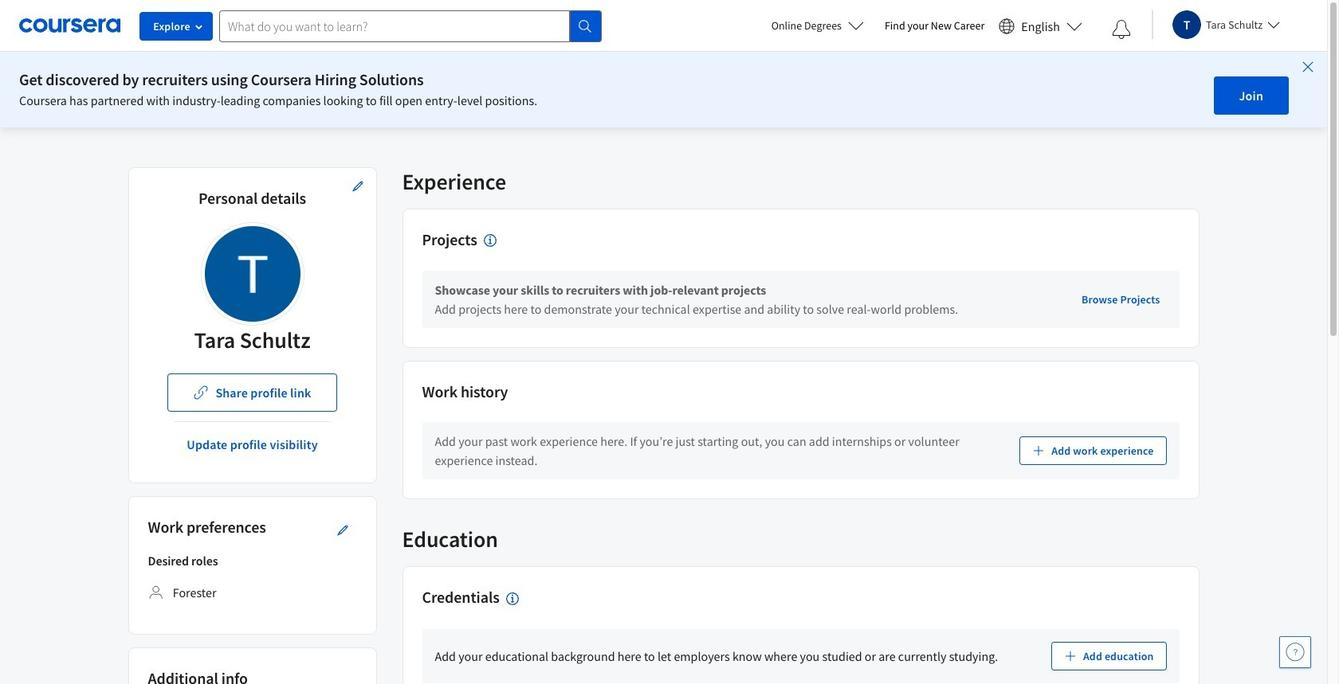 Task type: describe. For each thing, give the bounding box(es) containing it.
help center image
[[1286, 643, 1305, 662]]

edit image
[[336, 525, 349, 537]]

coursera image
[[19, 13, 120, 38]]

information about credentials section image
[[506, 593, 519, 605]]



Task type: locate. For each thing, give the bounding box(es) containing it.
What do you want to learn? text field
[[219, 10, 570, 42]]

None search field
[[219, 10, 602, 42]]

profile photo image
[[204, 226, 300, 322]]

edit personal details. image
[[351, 180, 364, 193]]

information about the projects section image
[[484, 235, 496, 247]]



Task type: vqa. For each thing, say whether or not it's contained in the screenshot.
search field
yes



